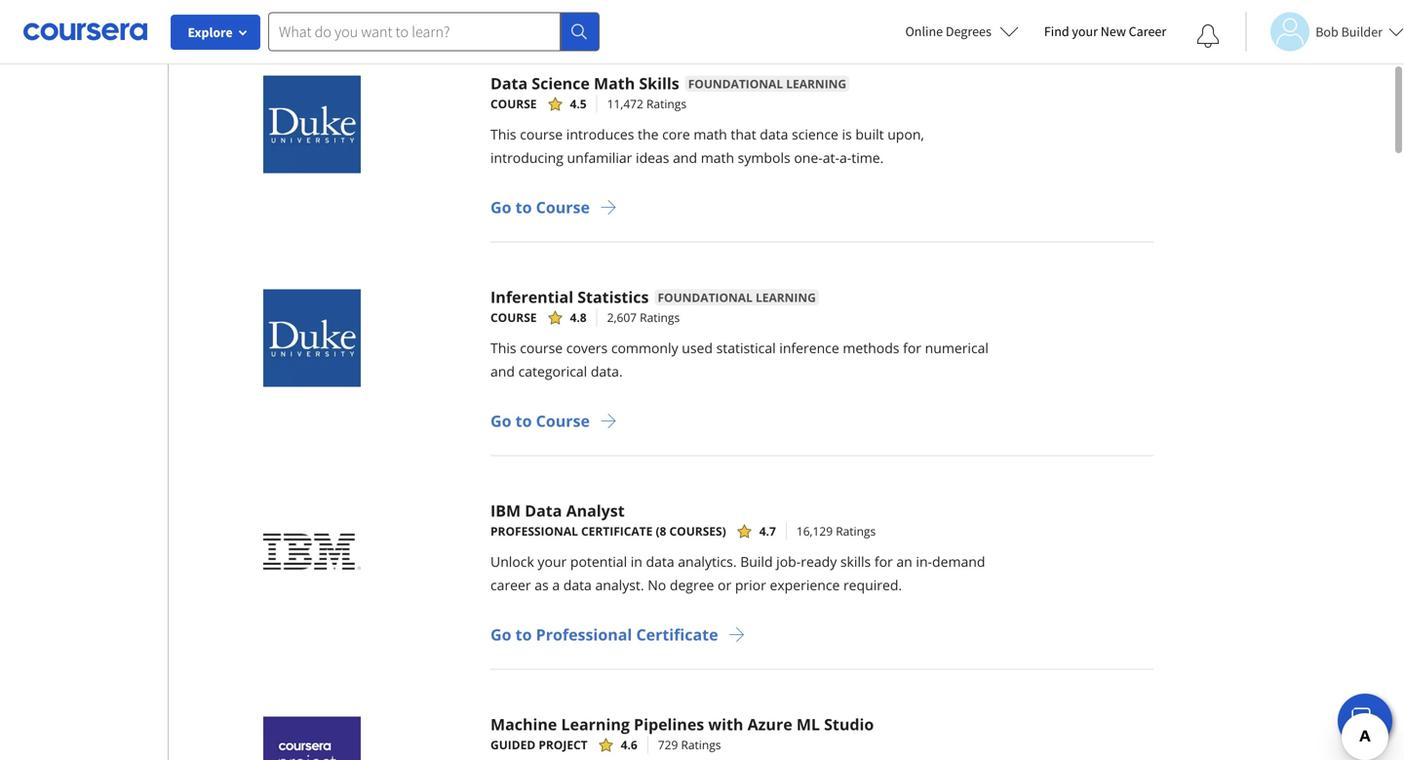 Task type: locate. For each thing, give the bounding box(es) containing it.
ratings for data science math skills
[[647, 96, 687, 112]]

data science math skills foundational learning
[[491, 73, 847, 94]]

math left that
[[694, 125, 728, 143]]

this down 'inferential'
[[491, 339, 517, 357]]

core
[[663, 125, 691, 143]]

go for data
[[491, 197, 512, 218]]

to down categorical on the left of the page
[[516, 410, 532, 431]]

1 vertical spatial go
[[491, 410, 512, 431]]

to
[[516, 197, 532, 218], [516, 410, 532, 431], [516, 624, 532, 645]]

symbols
[[738, 148, 791, 167]]

0 vertical spatial this
[[491, 125, 517, 143]]

your for new
[[1073, 22, 1099, 40]]

learning up inference
[[756, 289, 816, 305]]

introduces
[[567, 125, 635, 143]]

to down introducing
[[516, 197, 532, 218]]

course
[[520, 125, 563, 143], [520, 339, 563, 357]]

ratings down data science math skills foundational learning
[[647, 96, 687, 112]]

go to course link down this course covers commonly used statistical inference methods for numerical and categorical data.
[[491, 406, 996, 436]]

2 to from the top
[[516, 410, 532, 431]]

your for potential
[[538, 552, 567, 571]]

filled star image down "science"
[[549, 97, 562, 110]]

certificate down "analyst"
[[581, 523, 653, 539]]

1 vertical spatial this
[[491, 339, 517, 357]]

0 vertical spatial learning
[[787, 76, 847, 92]]

a
[[553, 576, 560, 594]]

learning up science
[[787, 76, 847, 92]]

this course introduces the core math that data science is built upon, introducing unfamiliar ideas and math symbols one-at-a-time.
[[491, 125, 925, 167]]

course up categorical on the left of the page
[[520, 339, 563, 357]]

4.8
[[570, 309, 587, 325]]

this for inferential statistics
[[491, 339, 517, 357]]

foundational inside data science math skills foundational learning
[[689, 76, 784, 92]]

learning up project at left
[[561, 714, 630, 735]]

2 vertical spatial go
[[491, 624, 512, 645]]

ratings down the machine learning pipelines with azure ml studio
[[681, 737, 721, 753]]

1 course from the top
[[520, 125, 563, 143]]

math down that
[[701, 148, 735, 167]]

course inside this course covers commonly used statistical inference methods for numerical and categorical data.
[[520, 339, 563, 357]]

in
[[631, 552, 643, 571]]

arrow right image
[[600, 199, 618, 216], [600, 412, 618, 430], [728, 626, 746, 643]]

foundational up used
[[658, 289, 753, 305]]

0 vertical spatial course
[[520, 125, 563, 143]]

professional down "ibm data analyst"
[[491, 523, 578, 539]]

ratings
[[647, 96, 687, 112], [640, 309, 680, 325], [836, 523, 876, 539], [681, 737, 721, 753]]

commonly
[[612, 339, 679, 357]]

go to course
[[491, 197, 590, 218], [491, 410, 590, 431]]

0 horizontal spatial your
[[538, 552, 567, 571]]

0 vertical spatial for
[[904, 339, 922, 357]]

foundational
[[689, 76, 784, 92], [658, 289, 753, 305]]

1 vertical spatial data
[[525, 500, 562, 521]]

729 ratings
[[658, 737, 721, 753]]

with
[[709, 714, 744, 735]]

for left an
[[875, 552, 893, 571]]

data up symbols
[[760, 125, 789, 143]]

certificate down degree
[[637, 624, 719, 645]]

a-
[[840, 148, 852, 167]]

0 vertical spatial foundational
[[689, 76, 784, 92]]

inferential
[[491, 286, 574, 307]]

ratings down inferential statistics foundational learning
[[640, 309, 680, 325]]

0 horizontal spatial and
[[491, 362, 515, 380]]

go up ibm
[[491, 410, 512, 431]]

go down career
[[491, 624, 512, 645]]

math
[[694, 125, 728, 143], [701, 148, 735, 167]]

1 go to course link from the top
[[491, 193, 996, 222]]

0 vertical spatial and
[[673, 148, 698, 167]]

go to professional certificate link
[[491, 620, 996, 649]]

this inside this course covers commonly used statistical inference methods for numerical and categorical data.
[[491, 339, 517, 357]]

find
[[1045, 22, 1070, 40]]

course down "science"
[[491, 96, 537, 112]]

ideas
[[636, 148, 670, 167]]

1 vertical spatial your
[[538, 552, 567, 571]]

to down career
[[516, 624, 532, 645]]

filled star image for go to course
[[549, 97, 562, 110]]

potential
[[571, 552, 627, 571]]

courses)
[[670, 523, 727, 539]]

this up introducing
[[491, 125, 517, 143]]

2,607 ratings
[[607, 309, 680, 325]]

this course covers commonly used statistical inference methods for numerical and categorical data.
[[491, 339, 989, 380]]

ratings for inferential statistics
[[640, 309, 680, 325]]

0 vertical spatial to
[[516, 197, 532, 218]]

go to course down introducing
[[491, 197, 590, 218]]

find your new career
[[1045, 22, 1167, 40]]

this inside this course introduces the core math that data science is built upon, introducing unfamiliar ideas and math symbols one-at-a-time.
[[491, 125, 517, 143]]

1 this from the top
[[491, 125, 517, 143]]

chat with us image
[[1350, 705, 1381, 737]]

and left categorical on the left of the page
[[491, 362, 515, 380]]

0 vertical spatial go to course link
[[491, 193, 996, 222]]

1 vertical spatial data
[[646, 552, 675, 571]]

and
[[673, 148, 698, 167], [491, 362, 515, 380]]

2 vertical spatial learning
[[561, 714, 630, 735]]

arrow right image for science
[[600, 199, 618, 216]]

1 vertical spatial arrow right image
[[600, 412, 618, 430]]

1 horizontal spatial for
[[904, 339, 922, 357]]

filled star image left 4.6
[[600, 738, 613, 751]]

0 vertical spatial go
[[491, 197, 512, 218]]

to for inferential
[[516, 410, 532, 431]]

1 vertical spatial foundational
[[658, 289, 753, 305]]

1 vertical spatial filled star image
[[738, 524, 752, 538]]

inferential statistics by duke university image
[[263, 289, 361, 387]]

data right a
[[564, 576, 592, 594]]

1 go to course from the top
[[491, 197, 590, 218]]

1 vertical spatial and
[[491, 362, 515, 380]]

learning
[[787, 76, 847, 92], [756, 289, 816, 305], [561, 714, 630, 735]]

0 vertical spatial go to course
[[491, 197, 590, 218]]

required.
[[844, 576, 903, 594]]

3 go from the top
[[491, 624, 512, 645]]

arrow right image down data.
[[600, 412, 618, 430]]

None search field
[[268, 12, 600, 51]]

unlock
[[491, 552, 534, 571]]

data
[[491, 73, 528, 94], [525, 500, 562, 521]]

for
[[904, 339, 922, 357], [875, 552, 893, 571]]

arrow right image down "or"
[[728, 626, 746, 643]]

data right ibm
[[525, 500, 562, 521]]

and down core
[[673, 148, 698, 167]]

analytics.
[[678, 552, 737, 571]]

data left "science"
[[491, 73, 528, 94]]

4.5
[[570, 96, 587, 112]]

certificate
[[581, 523, 653, 539], [637, 624, 719, 645]]

0 vertical spatial filled star image
[[549, 97, 562, 110]]

0 horizontal spatial filled star image
[[549, 97, 562, 110]]

go for inferential
[[491, 410, 512, 431]]

1 vertical spatial go to course
[[491, 410, 590, 431]]

go to course link down symbols
[[491, 193, 996, 222]]

1 vertical spatial course
[[520, 339, 563, 357]]

analyst
[[566, 500, 625, 521]]

1 to from the top
[[516, 197, 532, 218]]

course inside this course introduces the core math that data science is built upon, introducing unfamiliar ideas and math symbols one-at-a-time.
[[520, 125, 563, 143]]

2 horizontal spatial data
[[760, 125, 789, 143]]

for right methods
[[904, 339, 922, 357]]

1 vertical spatial learning
[[756, 289, 816, 305]]

and inside this course introduces the core math that data science is built upon, introducing unfamiliar ideas and math symbols one-at-a-time.
[[673, 148, 698, 167]]

explore button
[[171, 15, 260, 50]]

ratings up skills
[[836, 523, 876, 539]]

0 vertical spatial data
[[760, 125, 789, 143]]

methods
[[843, 339, 900, 357]]

covers
[[567, 339, 608, 357]]

filled star image left 4.7
[[738, 524, 752, 538]]

2 this from the top
[[491, 339, 517, 357]]

ibm data analyst
[[491, 500, 625, 521]]

2 vertical spatial data
[[564, 576, 592, 594]]

course
[[491, 96, 537, 112], [536, 197, 590, 218], [491, 309, 537, 325], [536, 410, 590, 431]]

2 horizontal spatial filled star image
[[738, 524, 752, 538]]

0 horizontal spatial for
[[875, 552, 893, 571]]

your right find
[[1073, 22, 1099, 40]]

foundational up that
[[689, 76, 784, 92]]

course up introducing
[[520, 125, 563, 143]]

2 vertical spatial to
[[516, 624, 532, 645]]

2 vertical spatial arrow right image
[[728, 626, 746, 643]]

0 vertical spatial data
[[491, 73, 528, 94]]

1 horizontal spatial filled star image
[[600, 738, 613, 751]]

course for data
[[520, 125, 563, 143]]

inferential statistics foundational learning
[[491, 286, 816, 307]]

ratings for machine learning pipelines with azure ml studio
[[681, 737, 721, 753]]

2 course from the top
[[520, 339, 563, 357]]

2 go from the top
[[491, 410, 512, 431]]

professional down a
[[536, 624, 632, 645]]

statistical
[[717, 339, 776, 357]]

data up no
[[646, 552, 675, 571]]

1 go from the top
[[491, 197, 512, 218]]

analyst.
[[596, 576, 644, 594]]

this
[[491, 125, 517, 143], [491, 339, 517, 357]]

your up a
[[538, 552, 567, 571]]

2 go to course link from the top
[[491, 406, 996, 436]]

categorical
[[519, 362, 588, 380]]

online degrees button
[[890, 10, 1035, 53]]

0 vertical spatial certificate
[[581, 523, 653, 539]]

filled star image
[[549, 97, 562, 110], [738, 524, 752, 538], [600, 738, 613, 751]]

go to course down categorical on the left of the page
[[491, 410, 590, 431]]

arrow right image down the 'unfamiliar'
[[600, 199, 618, 216]]

0 vertical spatial arrow right image
[[600, 199, 618, 216]]

your inside unlock your potential in data analytics. build job-ready skills for an in-demand career as a data analyst. no degree or prior experience required.
[[538, 552, 567, 571]]

go down introducing
[[491, 197, 512, 218]]

2 go to course from the top
[[491, 410, 590, 431]]

0 vertical spatial your
[[1073, 22, 1099, 40]]

0 horizontal spatial data
[[564, 576, 592, 594]]

1 vertical spatial go to course link
[[491, 406, 996, 436]]

1 horizontal spatial and
[[673, 148, 698, 167]]

2 vertical spatial filled star image
[[600, 738, 613, 751]]

4.6
[[621, 737, 638, 753]]

prior
[[735, 576, 767, 594]]

arrow right image for statistics
[[600, 412, 618, 430]]

demand
[[933, 552, 986, 571]]

go to course for inferential
[[491, 410, 590, 431]]

ready
[[801, 552, 837, 571]]

1 vertical spatial for
[[875, 552, 893, 571]]

at-
[[823, 148, 840, 167]]

go to course for data
[[491, 197, 590, 218]]

1 vertical spatial to
[[516, 410, 532, 431]]

1 horizontal spatial your
[[1073, 22, 1099, 40]]



Task type: vqa. For each thing, say whether or not it's contained in the screenshot.
performance
no



Task type: describe. For each thing, give the bounding box(es) containing it.
science
[[532, 73, 590, 94]]

foundational inside inferential statistics foundational learning
[[658, 289, 753, 305]]

new
[[1101, 22, 1127, 40]]

unlock your potential in data analytics. build job-ready skills for an in-demand career as a data analyst. no degree or prior experience required.
[[491, 552, 986, 594]]

is
[[842, 125, 852, 143]]

1 vertical spatial certificate
[[637, 624, 719, 645]]

career
[[1129, 22, 1167, 40]]

pipelines
[[634, 714, 705, 735]]

and inside this course covers commonly used statistical inference methods for numerical and categorical data.
[[491, 362, 515, 380]]

no
[[648, 576, 667, 594]]

unfamiliar
[[567, 148, 633, 167]]

or
[[718, 576, 732, 594]]

show notifications image
[[1197, 24, 1221, 48]]

as
[[535, 576, 549, 594]]

course down categorical on the left of the page
[[536, 410, 590, 431]]

machine
[[491, 714, 557, 735]]

ratings for ibm data analyst
[[836, 523, 876, 539]]

go to course link for skills
[[491, 193, 996, 222]]

degree
[[670, 576, 715, 594]]

explore
[[188, 23, 233, 41]]

introducing
[[491, 148, 564, 167]]

learning inside inferential statistics foundational learning
[[756, 289, 816, 305]]

data science math skills by duke university image
[[263, 76, 361, 173]]

4.7
[[760, 523, 776, 539]]

go to professional certificate
[[491, 624, 719, 645]]

science
[[792, 125, 839, 143]]

course down 'inferential'
[[491, 309, 537, 325]]

bob builder
[[1316, 23, 1383, 40]]

online
[[906, 22, 944, 40]]

online degrees
[[906, 22, 992, 40]]

builder
[[1342, 23, 1383, 40]]

11,472
[[607, 96, 644, 112]]

find your new career link
[[1035, 20, 1177, 44]]

project
[[539, 737, 588, 753]]

bob builder button
[[1246, 12, 1405, 51]]

degrees
[[946, 22, 992, 40]]

build
[[741, 552, 773, 571]]

data.
[[591, 362, 623, 380]]

studio
[[824, 714, 874, 735]]

course for inferential
[[520, 339, 563, 357]]

2,607
[[607, 309, 637, 325]]

machine learning pipelines with azure ml studio by coursera project network image
[[263, 717, 361, 760]]

filled star image for go to professional certificate
[[738, 524, 752, 538]]

that
[[731, 125, 757, 143]]

guided project
[[491, 737, 588, 753]]

used
[[682, 339, 713, 357]]

16,129 ratings
[[797, 523, 876, 539]]

inference
[[780, 339, 840, 357]]

ibm data analyst by ibm image
[[263, 503, 361, 601]]

learning inside data science math skills foundational learning
[[787, 76, 847, 92]]

coursera image
[[23, 16, 147, 47]]

ibm
[[491, 500, 521, 521]]

professional certificate (8 courses)
[[491, 523, 727, 539]]

azure
[[748, 714, 793, 735]]

3 to from the top
[[516, 624, 532, 645]]

in-
[[917, 552, 933, 571]]

experience
[[770, 576, 840, 594]]

for inside unlock your potential in data analytics. build job-ready skills for an in-demand career as a data analyst. no degree or prior experience required.
[[875, 552, 893, 571]]

the
[[638, 125, 659, 143]]

job-
[[777, 552, 801, 571]]

skills
[[639, 73, 680, 94]]

0 vertical spatial math
[[694, 125, 728, 143]]

to for data
[[516, 197, 532, 218]]

machine learning pipelines with azure ml studio
[[491, 714, 874, 735]]

filled star image
[[549, 310, 562, 324]]

(8
[[656, 523, 667, 539]]

arrow right image inside the go to professional certificate link
[[728, 626, 746, 643]]

built
[[856, 125, 884, 143]]

this for data science math skills
[[491, 125, 517, 143]]

upon,
[[888, 125, 925, 143]]

1 vertical spatial professional
[[536, 624, 632, 645]]

course down introducing
[[536, 197, 590, 218]]

ml
[[797, 714, 820, 735]]

16,129
[[797, 523, 833, 539]]

data inside this course introduces the core math that data science is built upon, introducing unfamiliar ideas and math symbols one-at-a-time.
[[760, 125, 789, 143]]

statistics
[[578, 286, 649, 307]]

for inside this course covers commonly used statistical inference methods for numerical and categorical data.
[[904, 339, 922, 357]]

career
[[491, 576, 531, 594]]

skills
[[841, 552, 871, 571]]

an
[[897, 552, 913, 571]]

math
[[594, 73, 635, 94]]

bob
[[1316, 23, 1339, 40]]

1 horizontal spatial data
[[646, 552, 675, 571]]

0 vertical spatial professional
[[491, 523, 578, 539]]

one-
[[794, 148, 823, 167]]

11,472 ratings
[[607, 96, 687, 112]]

1 vertical spatial math
[[701, 148, 735, 167]]

What do you want to learn? text field
[[268, 12, 561, 51]]

time.
[[852, 148, 884, 167]]

numerical
[[926, 339, 989, 357]]

go to course link for learning
[[491, 406, 996, 436]]

729
[[658, 737, 678, 753]]



